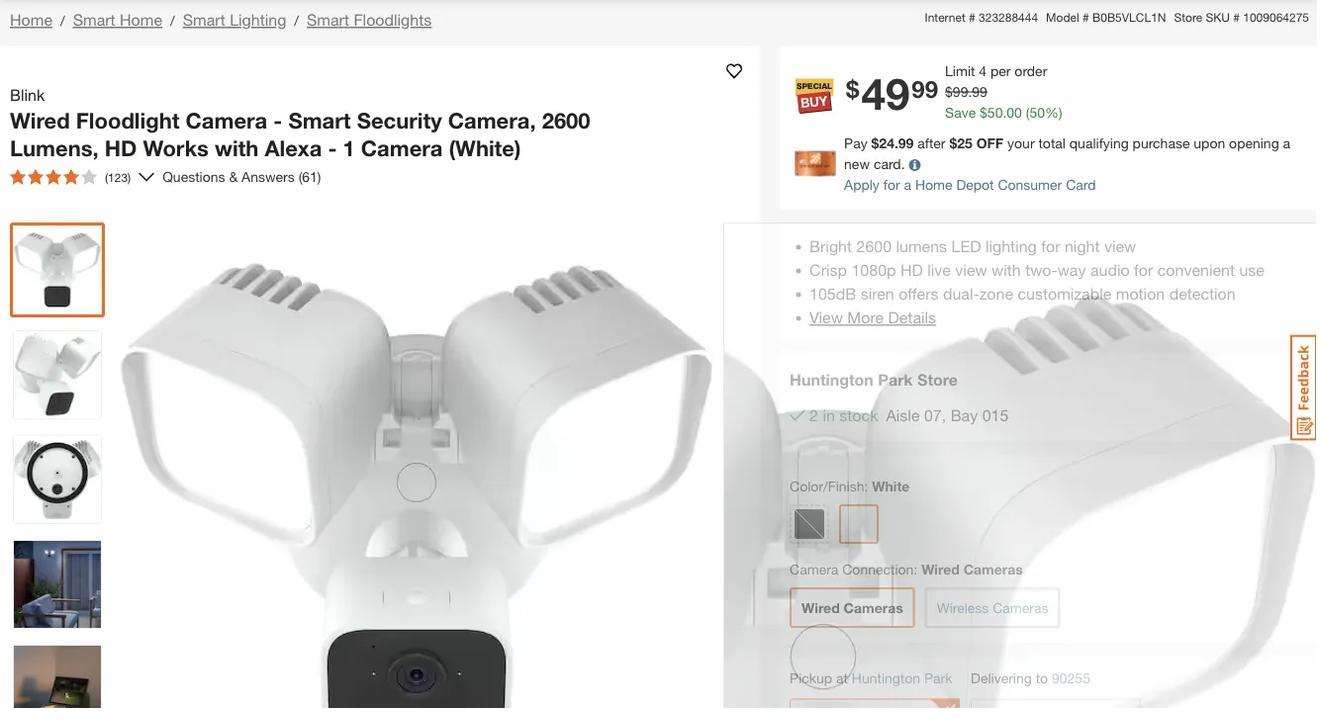 Task type: locate. For each thing, give the bounding box(es) containing it.
smart home link
[[73, 10, 162, 29]]

for down card.
[[884, 176, 900, 193]]

smart floodlights link
[[307, 10, 432, 29]]

home down info image on the top right
[[916, 176, 953, 193]]

50 left 00
[[988, 104, 1003, 120]]

99 up save
[[953, 83, 969, 99]]

0 vertical spatial :
[[865, 478, 869, 494]]

more
[[848, 308, 884, 327]]

105db
[[810, 285, 857, 303]]

1 vertical spatial camera
[[361, 135, 443, 161]]

alexa
[[265, 135, 322, 161]]

1 horizontal spatial with
[[992, 261, 1021, 280]]

hd down floodlight
[[105, 135, 137, 161]]

$
[[846, 74, 860, 103], [945, 83, 953, 99], [980, 104, 988, 120], [872, 135, 879, 151], [950, 135, 957, 151]]

. left (
[[1003, 104, 1007, 120]]

led
[[952, 237, 982, 256]]

smart up alexa
[[288, 107, 351, 134]]

order
[[1015, 62, 1048, 79]]

dual-
[[943, 285, 980, 303]]

delivering
[[971, 670, 1032, 687]]

for up motion
[[1135, 261, 1154, 280]]

cameras
[[964, 561, 1023, 578], [844, 600, 904, 616], [993, 600, 1049, 616]]

black image
[[795, 510, 825, 540]]

huntington park button
[[852, 670, 953, 687]]

camera up &
[[186, 107, 267, 134]]

purchase
[[1133, 135, 1190, 151]]

2600 inside the blink wired floodlight camera - smart security camera, 2600 lumens, hd works with alexa - 1 camera (white)
[[542, 107, 591, 134]]

white blink smart floodlights b0b5vlcl1n 1f.3 image
[[14, 541, 101, 629]]

at
[[837, 670, 848, 687]]

new
[[844, 155, 870, 172]]

crisp
[[810, 261, 847, 280]]

0 horizontal spatial #
[[969, 10, 976, 24]]

1 horizontal spatial view
[[1105, 237, 1137, 256]]

blink wired floodlight camera - smart security camera, 2600 lumens, hd works with alexa - 1 camera (white)
[[10, 86, 591, 161]]

a right opening
[[1284, 135, 1291, 151]]

49
[[862, 67, 910, 119]]

white image
[[844, 510, 874, 540]]

0 horizontal spatial camera
[[186, 107, 267, 134]]

park left 'delivering'
[[925, 670, 953, 687]]

0 horizontal spatial wired
[[10, 107, 70, 134]]

view
[[1105, 237, 1137, 256], [956, 261, 988, 280]]

for up two-
[[1042, 237, 1061, 256]]

# right "model"
[[1083, 10, 1090, 24]]

camera down 'security'
[[361, 135, 443, 161]]

2 vertical spatial wired
[[802, 600, 840, 616]]

hd inside bright 2600 lumens led lighting for night view crisp 1080p hd live view with two-way audio for convenient use 105db siren offers dual-zone customizable motion detection view more details
[[901, 261, 923, 280]]

24.99
[[879, 135, 914, 151]]

2 / from the left
[[170, 12, 175, 29]]

0 horizontal spatial park
[[878, 371, 913, 390]]

2 vertical spatial for
[[1135, 261, 1154, 280]]

1 horizontal spatial wired
[[802, 600, 840, 616]]

cameras for wireless cameras
[[993, 600, 1049, 616]]

with
[[215, 135, 259, 161], [992, 261, 1021, 280]]

home left smart lighting 'link'
[[120, 10, 162, 29]]

$ 49 99
[[846, 67, 939, 119]]

1 horizontal spatial 99
[[953, 83, 969, 99]]

apply
[[844, 176, 880, 193]]

0 horizontal spatial 99
[[912, 74, 939, 103]]

# right internet
[[969, 10, 976, 24]]

to
[[1036, 670, 1048, 687]]

stock
[[840, 406, 879, 425]]

99
[[912, 74, 939, 103], [953, 83, 969, 99], [972, 83, 988, 99]]

1 vertical spatial :
[[914, 561, 918, 578]]

wired cameras button
[[790, 588, 915, 629]]

1 horizontal spatial 50
[[1030, 104, 1045, 120]]

questions
[[163, 169, 225, 185]]

0 vertical spatial with
[[215, 135, 259, 161]]

store up 07,
[[918, 371, 958, 390]]

2600 right camera,
[[542, 107, 591, 134]]

0 horizontal spatial /
[[60, 12, 65, 29]]

99 down 4
[[972, 83, 988, 99]]

/
[[60, 12, 65, 29], [170, 12, 175, 29], [294, 12, 299, 29]]

.
[[969, 83, 972, 99], [1003, 104, 1007, 120]]

1 horizontal spatial park
[[925, 670, 953, 687]]

0 vertical spatial camera
[[186, 107, 267, 134]]

0 vertical spatial hd
[[105, 135, 137, 161]]

1 vertical spatial with
[[992, 261, 1021, 280]]

1 vertical spatial park
[[925, 670, 953, 687]]

hd for works
[[105, 135, 137, 161]]

floodlights
[[354, 10, 432, 29]]

blink link
[[10, 83, 53, 107]]

1 horizontal spatial hd
[[901, 261, 923, 280]]

view up audio
[[1105, 237, 1137, 256]]

hd inside the blink wired floodlight camera - smart security camera, 2600 lumens, hd works with alexa - 1 camera (white)
[[105, 135, 137, 161]]

delivering to 90255
[[971, 670, 1091, 687]]

1 horizontal spatial a
[[1284, 135, 1291, 151]]

$ right pay
[[872, 135, 879, 151]]

huntington up in
[[790, 371, 874, 390]]

off
[[977, 135, 1004, 151]]

with down lighting
[[992, 261, 1021, 280]]

- left 1
[[328, 135, 337, 161]]

bright
[[810, 237, 852, 256]]

/ right "smart home" link
[[170, 12, 175, 29]]

0 vertical spatial .
[[969, 83, 972, 99]]

1 horizontal spatial 2600
[[857, 237, 892, 256]]

qualifying
[[1070, 135, 1129, 151]]

-
[[274, 107, 282, 134], [328, 135, 337, 161]]

$ left 49
[[846, 74, 860, 103]]

50
[[988, 104, 1003, 120], [1030, 104, 1045, 120]]

1 vertical spatial store
[[918, 371, 958, 390]]

323288444
[[979, 10, 1039, 24]]

store left sku
[[1175, 10, 1203, 24]]

07,
[[925, 406, 947, 425]]

2 horizontal spatial wired
[[922, 561, 960, 578]]

home up blink 'link'
[[10, 10, 52, 29]]

smart left lighting
[[183, 10, 225, 29]]

white blink smart floodlights b0b5vlcl1n c3.1 image
[[14, 332, 101, 419]]

internet
[[925, 10, 966, 24]]

0 horizontal spatial with
[[215, 135, 259, 161]]

with up &
[[215, 135, 259, 161]]

blink
[[10, 86, 45, 104]]

1 vertical spatial huntington
[[852, 670, 921, 687]]

feedback link image
[[1291, 335, 1318, 442]]

smart inside the blink wired floodlight camera - smart security camera, 2600 lumens, hd works with alexa - 1 camera (white)
[[288, 107, 351, 134]]

1 vertical spatial for
[[1042, 237, 1061, 256]]

opening
[[1230, 135, 1280, 151]]

wired up pickup
[[802, 600, 840, 616]]

1 horizontal spatial -
[[328, 135, 337, 161]]

(123) link
[[2, 161, 155, 193]]

1 vertical spatial wired
[[922, 561, 960, 578]]

home for apply
[[916, 176, 953, 193]]

1 vertical spatial -
[[328, 135, 337, 161]]

camera
[[186, 107, 267, 134], [361, 135, 443, 161], [790, 561, 839, 578]]

lumens,
[[10, 135, 99, 161]]

model
[[1046, 10, 1080, 24]]

a down info image on the top right
[[904, 176, 912, 193]]

0 vertical spatial for
[[884, 176, 900, 193]]

cameras right 'wireless'
[[993, 600, 1049, 616]]

1 vertical spatial a
[[904, 176, 912, 193]]

view down led
[[956, 261, 988, 280]]

2 horizontal spatial home
[[916, 176, 953, 193]]

#
[[969, 10, 976, 24], [1083, 10, 1090, 24], [1234, 10, 1240, 24]]

1 horizontal spatial home
[[120, 10, 162, 29]]

wired down blink 'link'
[[10, 107, 70, 134]]

1 horizontal spatial store
[[1175, 10, 1203, 24]]

0 horizontal spatial hd
[[105, 135, 137, 161]]

0 vertical spatial wired
[[10, 107, 70, 134]]

00
[[1007, 104, 1022, 120]]

park up aisle
[[878, 371, 913, 390]]

hd
[[105, 135, 137, 161], [901, 261, 923, 280]]

1 horizontal spatial #
[[1083, 10, 1090, 24]]

:
[[865, 478, 869, 494], [914, 561, 918, 578]]

2 horizontal spatial camera
[[790, 561, 839, 578]]

limit 4 per order $ 99 . 99 save $ 50 . 00 ( 50 %)
[[945, 62, 1063, 120]]

2600 inside bright 2600 lumens led lighting for night view crisp 1080p hd live view with two-way audio for convenient use 105db siren offers dual-zone customizable motion detection view more details
[[857, 237, 892, 256]]

1080p
[[852, 261, 896, 280]]

3 / from the left
[[294, 12, 299, 29]]

1 vertical spatial hd
[[901, 261, 923, 280]]

1 vertical spatial .
[[1003, 104, 1007, 120]]

. up save
[[969, 83, 972, 99]]

0 horizontal spatial for
[[884, 176, 900, 193]]

cameras down connection
[[844, 600, 904, 616]]

99 left limit
[[912, 74, 939, 103]]

park
[[878, 371, 913, 390], [925, 670, 953, 687]]

hd for live
[[901, 261, 923, 280]]

2 horizontal spatial for
[[1135, 261, 1154, 280]]

&
[[229, 169, 238, 185]]

0 horizontal spatial 2600
[[542, 107, 591, 134]]

$ down limit
[[945, 83, 953, 99]]

pay
[[844, 135, 868, 151]]

50 right 00
[[1030, 104, 1045, 120]]

1 vertical spatial 2600
[[857, 237, 892, 256]]

2 horizontal spatial /
[[294, 12, 299, 29]]

0 horizontal spatial .
[[969, 83, 972, 99]]

- up alexa
[[274, 107, 282, 134]]

0 horizontal spatial a
[[904, 176, 912, 193]]

hd up offers
[[901, 261, 923, 280]]

wired up 'wireless'
[[922, 561, 960, 578]]

0 vertical spatial -
[[274, 107, 282, 134]]

huntington
[[790, 371, 874, 390], [852, 670, 921, 687]]

0 horizontal spatial 50
[[988, 104, 1003, 120]]

detection
[[1170, 285, 1236, 303]]

# right sku
[[1234, 10, 1240, 24]]

/ right lighting
[[294, 12, 299, 29]]

0 vertical spatial a
[[1284, 135, 1291, 151]]

security
[[357, 107, 442, 134]]

live
[[928, 261, 951, 280]]

/ right home link
[[60, 12, 65, 29]]

1 vertical spatial view
[[956, 261, 988, 280]]

huntington right the at
[[852, 670, 921, 687]]

camera down black icon
[[790, 561, 839, 578]]

0 horizontal spatial :
[[865, 478, 869, 494]]

3 # from the left
[[1234, 10, 1240, 24]]

(61)
[[299, 169, 321, 185]]

0 vertical spatial 2600
[[542, 107, 591, 134]]

(white)
[[449, 135, 521, 161]]

2600 up 1080p
[[857, 237, 892, 256]]

1 horizontal spatial /
[[170, 12, 175, 29]]

2 horizontal spatial #
[[1234, 10, 1240, 24]]

wired
[[10, 107, 70, 134], [922, 561, 960, 578], [802, 600, 840, 616]]



Task type: vqa. For each thing, say whether or not it's contained in the screenshot.
white blink smart floodlights b0b5vlcl1n 44.4 image
yes



Task type: describe. For each thing, give the bounding box(es) containing it.
0 horizontal spatial store
[[918, 371, 958, 390]]

zone
[[980, 285, 1014, 303]]

smart left the floodlights
[[307, 10, 349, 29]]

depot
[[957, 176, 994, 193]]

2
[[810, 406, 819, 425]]

consumer
[[998, 176, 1062, 193]]

limit
[[945, 62, 975, 79]]

2 vertical spatial camera
[[790, 561, 839, 578]]

0 vertical spatial park
[[878, 371, 913, 390]]

bright 2600 lumens led lighting for night view crisp 1080p hd live view with two-way audio for convenient use 105db siren offers dual-zone customizable motion detection view more details
[[810, 237, 1265, 327]]

0 horizontal spatial -
[[274, 107, 282, 134]]

wireless
[[937, 600, 989, 616]]

camera connection : wired cameras
[[790, 561, 1023, 578]]

convenient
[[1158, 261, 1235, 280]]

connection
[[843, 561, 914, 578]]

wired inside button
[[802, 600, 840, 616]]

aisle
[[886, 406, 920, 425]]

1 horizontal spatial camera
[[361, 135, 443, 161]]

apply for a home depot consumer card
[[844, 176, 1096, 193]]

cameras for wired cameras
[[844, 600, 904, 616]]

$ right save
[[980, 104, 988, 120]]

$ inside $ 49 99
[[846, 74, 860, 103]]

smart right home link
[[73, 10, 115, 29]]

total
[[1039, 135, 1066, 151]]

upon
[[1194, 135, 1226, 151]]

view
[[810, 308, 843, 327]]

audio
[[1091, 261, 1130, 280]]

(123) button
[[2, 161, 139, 193]]

white blink smart floodlights b0b5vlcl1n 4f.2 image
[[14, 437, 101, 524]]

aisle 07, bay 015
[[886, 406, 1009, 425]]

1009064275
[[1244, 10, 1310, 24]]

pickup
[[790, 670, 833, 687]]

wireless cameras button
[[925, 588, 1061, 629]]

(
[[1026, 104, 1030, 120]]

after
[[918, 135, 946, 151]]

save
[[945, 104, 976, 120]]

25
[[957, 135, 973, 151]]

1
[[343, 135, 355, 161]]

lighting
[[230, 10, 286, 29]]

015
[[983, 406, 1009, 425]]

with inside the blink wired floodlight camera - smart security camera, 2600 lumens, hd works with alexa - 1 camera (white)
[[215, 135, 259, 161]]

1 horizontal spatial .
[[1003, 104, 1007, 120]]

90255
[[1052, 671, 1091, 687]]

in
[[823, 406, 835, 425]]

your total qualifying purchase upon opening a new card.
[[844, 135, 1291, 172]]

1 horizontal spatial :
[[914, 561, 918, 578]]

1 / from the left
[[60, 12, 65, 29]]

0 horizontal spatial home
[[10, 10, 52, 29]]

99 inside $ 49 99
[[912, 74, 939, 103]]

white blink smart floodlights b0b5vlcl1n 44.4 image
[[14, 646, 101, 709]]

info image
[[909, 159, 921, 171]]

card.
[[874, 155, 905, 172]]

b0b5vlcl1n
[[1093, 10, 1167, 24]]

cameras up wireless cameras
[[964, 561, 1023, 578]]

apply for a home depot consumer card link
[[844, 176, 1096, 193]]

color/finish : white
[[790, 478, 910, 494]]

offers
[[899, 285, 939, 303]]

2 in stock
[[810, 406, 879, 425]]

with inside bright 2600 lumens led lighting for night view crisp 1080p hd live view with two-way audio for convenient use 105db siren offers dual-zone customizable motion detection view more details
[[992, 261, 1021, 280]]

lighting
[[986, 237, 1037, 256]]

smart lighting link
[[183, 10, 286, 29]]

1 # from the left
[[969, 10, 976, 24]]

internet # 323288444 model # b0b5vlcl1n store sku # 1009064275
[[925, 10, 1310, 24]]

0 vertical spatial store
[[1175, 10, 1203, 24]]

4 stars image
[[10, 169, 97, 185]]

your
[[1008, 135, 1035, 151]]

two-
[[1026, 261, 1058, 280]]

0 vertical spatial huntington
[[790, 371, 874, 390]]

questions & answers (61)
[[163, 169, 321, 185]]

home for home
[[120, 10, 162, 29]]

a inside your total qualifying purchase upon opening a new card.
[[1284, 135, 1291, 151]]

wireless cameras
[[937, 600, 1049, 616]]

view more details link
[[810, 308, 937, 327]]

white
[[872, 478, 910, 494]]

floodlight
[[76, 107, 180, 134]]

wired cameras
[[802, 600, 904, 616]]

sku
[[1206, 10, 1230, 24]]

1 50 from the left
[[988, 104, 1003, 120]]

2 50 from the left
[[1030, 104, 1045, 120]]

$ right the after at the top of page
[[950, 135, 957, 151]]

pay $ 24.99 after $ 25 off
[[844, 135, 1004, 151]]

white blink smart floodlights b0b5vlcl1n 64.0 image
[[14, 227, 101, 314]]

2 # from the left
[[1083, 10, 1090, 24]]

2 horizontal spatial 99
[[972, 83, 988, 99]]

apply now image
[[795, 151, 844, 177]]

(123)
[[105, 171, 131, 185]]

motion
[[1116, 285, 1165, 303]]

pickup at huntington park
[[790, 670, 953, 687]]

%)
[[1045, 104, 1063, 120]]

wired inside the blink wired floodlight camera - smart security camera, 2600 lumens, hd works with alexa - 1 camera (white)
[[10, 107, 70, 134]]

90255 link
[[1052, 669, 1091, 689]]

0 vertical spatial view
[[1105, 237, 1137, 256]]

1 horizontal spatial for
[[1042, 237, 1061, 256]]

home / smart home / smart lighting / smart floodlights
[[10, 10, 432, 29]]

huntington park store
[[790, 371, 958, 390]]

home link
[[10, 10, 52, 29]]

details
[[888, 308, 937, 327]]

customizable
[[1018, 285, 1112, 303]]

per
[[991, 62, 1011, 79]]

4
[[979, 62, 987, 79]]

color/finish
[[790, 478, 865, 494]]

answers
[[242, 169, 295, 185]]

siren
[[861, 285, 895, 303]]

night
[[1065, 237, 1100, 256]]

0 horizontal spatial view
[[956, 261, 988, 280]]



